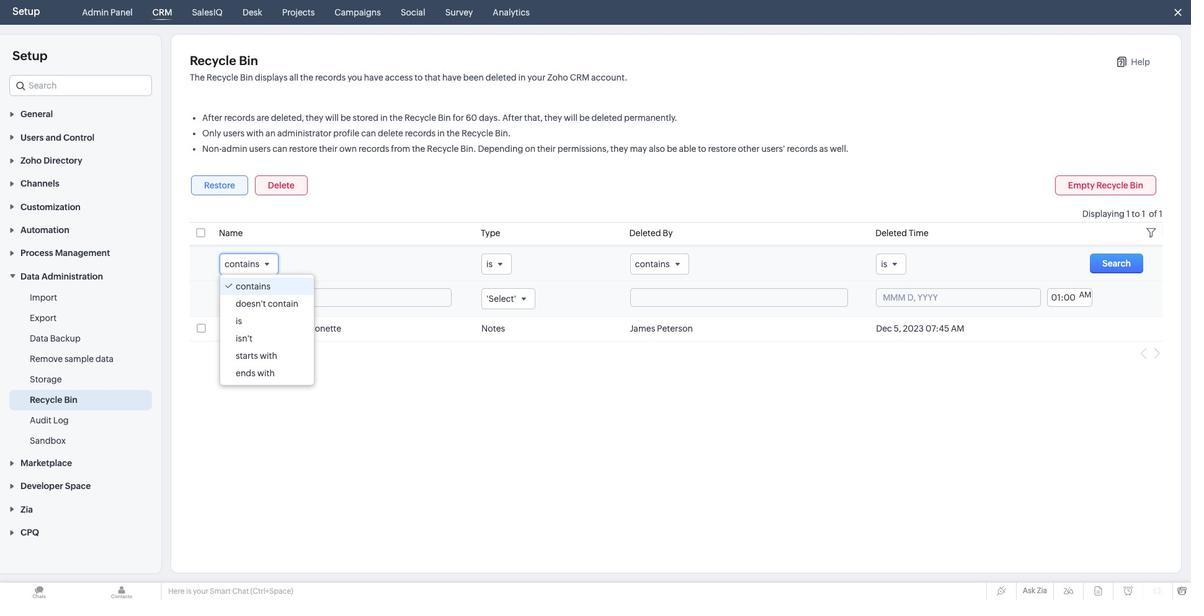 Task type: vqa. For each thing, say whether or not it's contained in the screenshot.
ask zia at the right bottom
yes



Task type: describe. For each thing, give the bounding box(es) containing it.
survey
[[445, 7, 473, 17]]

crm
[[153, 7, 172, 17]]

analytics
[[493, 7, 530, 17]]

campaigns
[[335, 7, 381, 17]]

analytics link
[[488, 0, 535, 25]]

desk
[[243, 7, 262, 17]]

campaigns link
[[330, 0, 386, 25]]

survey link
[[440, 0, 478, 25]]

admin
[[82, 7, 109, 17]]

salesiq
[[192, 7, 223, 17]]

setup
[[12, 6, 40, 17]]

admin panel link
[[77, 0, 138, 25]]

ask zia
[[1023, 587, 1048, 596]]

social
[[401, 7, 426, 17]]

here is your smart chat (ctrl+space)
[[168, 588, 293, 596]]

projects link
[[277, 0, 320, 25]]



Task type: locate. For each thing, give the bounding box(es) containing it.
social link
[[396, 0, 431, 25]]

projects
[[282, 7, 315, 17]]

smart
[[210, 588, 231, 596]]

contacts image
[[83, 583, 161, 601]]

ask
[[1023, 587, 1036, 596]]

chat
[[232, 588, 249, 596]]

zia
[[1037, 587, 1048, 596]]

crm link
[[148, 0, 177, 25]]

your
[[193, 588, 209, 596]]

(ctrl+space)
[[250, 588, 293, 596]]

desk link
[[238, 0, 267, 25]]

panel
[[111, 7, 133, 17]]

salesiq link
[[187, 0, 228, 25]]

chats image
[[0, 583, 78, 601]]

admin panel
[[82, 7, 133, 17]]

is
[[186, 588, 192, 596]]

here
[[168, 588, 185, 596]]



